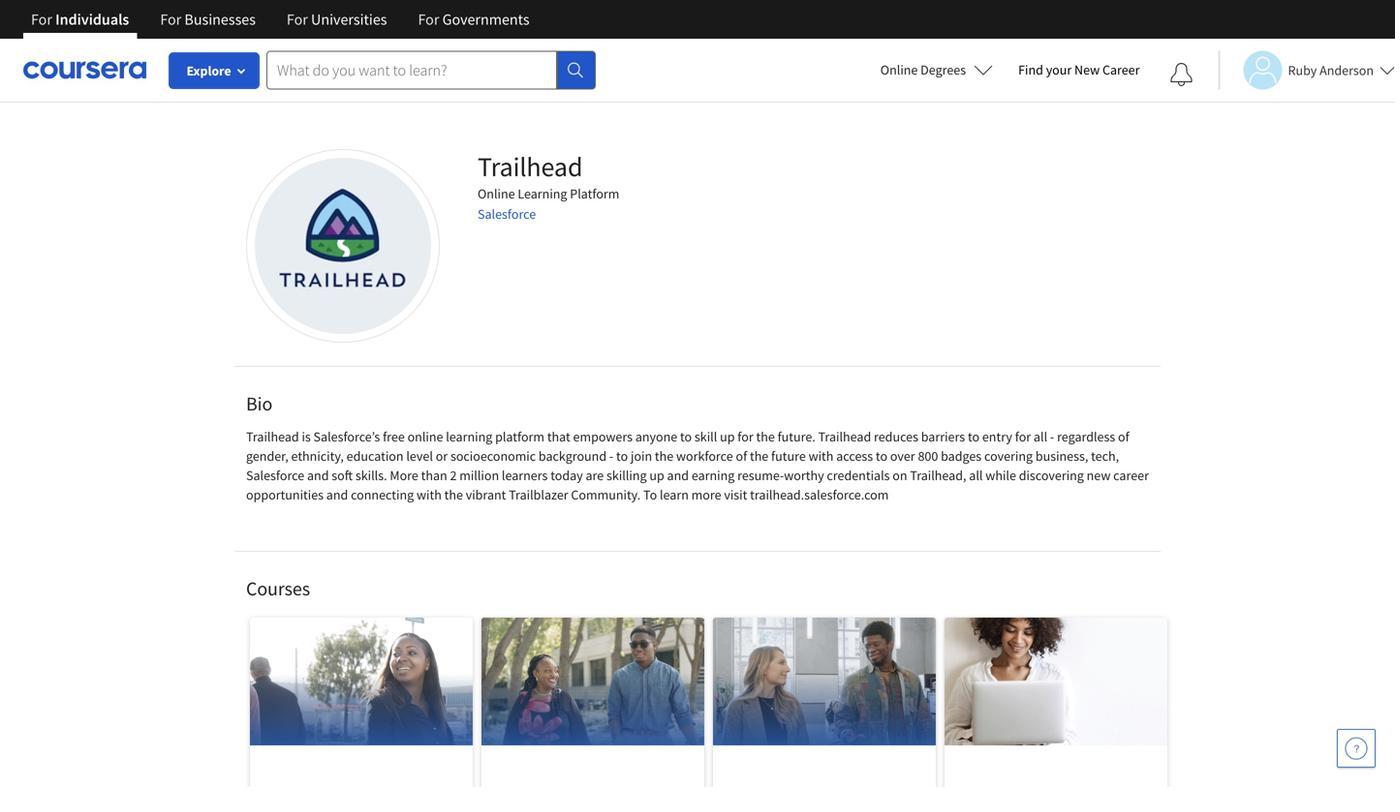 Task type: locate. For each thing, give the bounding box(es) containing it.
2 for from the left
[[160, 10, 181, 29]]

0 vertical spatial up
[[720, 428, 735, 446]]

regardless
[[1057, 428, 1116, 446]]

1 vertical spatial -
[[609, 448, 614, 465]]

0 vertical spatial all
[[1034, 428, 1048, 446]]

trailhead
[[478, 150, 583, 184], [246, 428, 299, 446], [819, 428, 871, 446]]

trailhead for trailhead is salesforce's free online learning platform that empowers anyone to skill up for the future. trailhead reduces barriers to entry for all - regardless of gender, ethnicity, education level or socioeconomic background - to join the workforce of the future with access to over 800 badges covering business, tech, salesforce and soft skills. more than 2 million learners today are skilling up and earning resume-worthy credentials on trailhead, all while discovering new career opportunities and connecting with the vibrant trailblazer community. to learn more visit trailhead.salesforce.com
[[246, 428, 299, 446]]

0 vertical spatial -
[[1050, 428, 1055, 446]]

are
[[586, 467, 604, 485]]

4 for from the left
[[418, 10, 439, 29]]

individuals
[[55, 10, 129, 29]]

online up salesforce link
[[478, 185, 515, 203]]

1 horizontal spatial -
[[1050, 428, 1055, 446]]

0 vertical spatial online
[[881, 61, 918, 79]]

None search field
[[267, 51, 596, 90]]

new
[[1087, 467, 1111, 485]]

and down ethnicity, on the bottom left of page
[[307, 467, 329, 485]]

for left individuals
[[31, 10, 52, 29]]

online left degrees
[[881, 61, 918, 79]]

platform
[[570, 185, 620, 203]]

learn
[[660, 487, 689, 504]]

1 horizontal spatial up
[[720, 428, 735, 446]]

0 vertical spatial of
[[1118, 428, 1130, 446]]

badges
[[941, 448, 982, 465]]

up
[[720, 428, 735, 446], [650, 467, 665, 485]]

- up business,
[[1050, 428, 1055, 446]]

trailhead online learning platform salesforce
[[478, 150, 620, 223]]

for
[[738, 428, 754, 446], [1015, 428, 1031, 446]]

1 horizontal spatial trailhead
[[478, 150, 583, 184]]

show notifications image
[[1170, 63, 1193, 86]]

online inside dropdown button
[[881, 61, 918, 79]]

up right "skill"
[[720, 428, 735, 446]]

skills.
[[356, 467, 387, 485]]

with down than
[[417, 487, 442, 504]]

access
[[837, 448, 873, 465]]

all
[[1034, 428, 1048, 446], [969, 467, 983, 485]]

trailhead inside trailhead online learning platform salesforce
[[478, 150, 583, 184]]

with up worthy
[[809, 448, 834, 465]]

learning
[[518, 185, 567, 203]]

online degrees button
[[865, 48, 1009, 91]]

of up tech,
[[1118, 428, 1130, 446]]

the down anyone
[[655, 448, 674, 465]]

salesforce link
[[478, 205, 536, 223]]

socioeconomic
[[451, 448, 536, 465]]

the
[[756, 428, 775, 446], [655, 448, 674, 465], [750, 448, 769, 465], [444, 487, 463, 504]]

for left businesses
[[160, 10, 181, 29]]

join
[[631, 448, 652, 465]]

salesforce down learning at the left of page
[[478, 205, 536, 223]]

trailhead up access
[[819, 428, 871, 446]]

1 vertical spatial of
[[736, 448, 747, 465]]

for up covering
[[1015, 428, 1031, 446]]

for for individuals
[[31, 10, 52, 29]]

vibrant
[[466, 487, 506, 504]]

over
[[890, 448, 916, 465]]

trailhead up gender,
[[246, 428, 299, 446]]

0 horizontal spatial of
[[736, 448, 747, 465]]

0 horizontal spatial -
[[609, 448, 614, 465]]

your
[[1046, 61, 1072, 79]]

salesforce inside "trailhead is salesforce's free online learning platform that empowers anyone to skill up for the future. trailhead reduces barriers to entry for all - regardless of gender, ethnicity, education level or socioeconomic background - to join the workforce of the future with access to over 800 badges covering business, tech, salesforce and soft skills. more than 2 million learners today are skilling up and earning resume-worthy credentials on trailhead, all while discovering new career opportunities and connecting with the vibrant trailblazer community. to learn more visit trailhead.salesforce.com"
[[246, 467, 305, 485]]

to left "skill"
[[680, 428, 692, 446]]

for left universities
[[287, 10, 308, 29]]

ruby anderson button
[[1219, 51, 1396, 90]]

all up business,
[[1034, 428, 1048, 446]]

0 horizontal spatial trailhead
[[246, 428, 299, 446]]

future
[[771, 448, 806, 465]]

help center image
[[1345, 738, 1368, 761]]

explore button
[[170, 53, 259, 88]]

800
[[918, 448, 938, 465]]

credentials
[[827, 467, 890, 485]]

1 horizontal spatial with
[[809, 448, 834, 465]]

0 horizontal spatial all
[[969, 467, 983, 485]]

online
[[881, 61, 918, 79], [478, 185, 515, 203]]

What do you want to learn? text field
[[267, 51, 557, 90]]

- down "empowers"
[[609, 448, 614, 465]]

new
[[1075, 61, 1100, 79]]

of up resume- at the right bottom of page
[[736, 448, 747, 465]]

for right "skill"
[[738, 428, 754, 446]]

salesforce
[[478, 205, 536, 223], [246, 467, 305, 485]]

worthy
[[784, 467, 824, 485]]

-
[[1050, 428, 1055, 446], [609, 448, 614, 465]]

community.
[[571, 487, 641, 504]]

future.
[[778, 428, 816, 446]]

0 horizontal spatial online
[[478, 185, 515, 203]]

for for governments
[[418, 10, 439, 29]]

with
[[809, 448, 834, 465], [417, 487, 442, 504]]

trailhead up learning at the left of page
[[478, 150, 583, 184]]

coursera image
[[23, 55, 146, 86]]

the down the '2'
[[444, 487, 463, 504]]

learning
[[446, 428, 493, 446]]

to left join
[[616, 448, 628, 465]]

up up to
[[650, 467, 665, 485]]

to
[[680, 428, 692, 446], [968, 428, 980, 446], [616, 448, 628, 465], [876, 448, 888, 465]]

3 for from the left
[[287, 10, 308, 29]]

of
[[1118, 428, 1130, 446], [736, 448, 747, 465]]

1 horizontal spatial online
[[881, 61, 918, 79]]

for
[[31, 10, 52, 29], [160, 10, 181, 29], [287, 10, 308, 29], [418, 10, 439, 29]]

1 vertical spatial online
[[478, 185, 515, 203]]

trailhead for trailhead online learning platform salesforce
[[478, 150, 583, 184]]

and up 'learn'
[[667, 467, 689, 485]]

1 horizontal spatial for
[[1015, 428, 1031, 446]]

for up what do you want to learn? text box
[[418, 10, 439, 29]]

career
[[1103, 61, 1140, 79]]

covering
[[985, 448, 1033, 465]]

salesforce down gender,
[[246, 467, 305, 485]]

education
[[347, 448, 404, 465]]

for for universities
[[287, 10, 308, 29]]

1 horizontal spatial salesforce
[[478, 205, 536, 223]]

to left 'over'
[[876, 448, 888, 465]]

0 horizontal spatial salesforce
[[246, 467, 305, 485]]

1 horizontal spatial of
[[1118, 428, 1130, 446]]

ruby anderson
[[1288, 62, 1374, 79]]

anderson
[[1320, 62, 1374, 79]]

0 horizontal spatial up
[[650, 467, 665, 485]]

0 vertical spatial salesforce
[[478, 205, 536, 223]]

1 vertical spatial with
[[417, 487, 442, 504]]

1 vertical spatial salesforce
[[246, 467, 305, 485]]

find your new career
[[1019, 61, 1140, 79]]

and
[[307, 467, 329, 485], [667, 467, 689, 485], [326, 487, 348, 504]]

1 for from the left
[[31, 10, 52, 29]]

2 for from the left
[[1015, 428, 1031, 446]]

0 horizontal spatial for
[[738, 428, 754, 446]]

all down badges
[[969, 467, 983, 485]]

to up badges
[[968, 428, 980, 446]]

0 horizontal spatial with
[[417, 487, 442, 504]]



Task type: vqa. For each thing, say whether or not it's contained in the screenshot.
Ethnicity,
yes



Task type: describe. For each thing, give the bounding box(es) containing it.
for individuals
[[31, 10, 129, 29]]

skilling
[[607, 467, 647, 485]]

million
[[460, 467, 499, 485]]

find your new career link
[[1009, 58, 1150, 82]]

ethnicity,
[[291, 448, 344, 465]]

universities
[[311, 10, 387, 29]]

trailhead is salesforce's free online learning platform that empowers anyone to skill up for the future. trailhead reduces barriers to entry for all - regardless of gender, ethnicity, education level or socioeconomic background - to join the workforce of the future with access to over 800 badges covering business, tech, salesforce and soft skills. more than 2 million learners today are skilling up and earning resume-worthy credentials on trailhead, all while discovering new career opportunities and connecting with the vibrant trailblazer community. to learn more visit trailhead.salesforce.com
[[246, 428, 1149, 504]]

explore
[[187, 62, 231, 79]]

today
[[551, 467, 583, 485]]

earning
[[692, 467, 735, 485]]

more
[[390, 467, 418, 485]]

barriers
[[921, 428, 965, 446]]

trailhead,
[[910, 467, 967, 485]]

to
[[644, 487, 657, 504]]

1 for from the left
[[738, 428, 754, 446]]

background
[[539, 448, 607, 465]]

degrees
[[921, 61, 966, 79]]

business,
[[1036, 448, 1089, 465]]

0 vertical spatial with
[[809, 448, 834, 465]]

governments
[[443, 10, 530, 29]]

empowers
[[573, 428, 633, 446]]

connecting
[[351, 487, 414, 504]]

free
[[383, 428, 405, 446]]

soft
[[332, 467, 353, 485]]

online inside trailhead online learning platform salesforce
[[478, 185, 515, 203]]

anyone
[[636, 428, 678, 446]]

for universities
[[287, 10, 387, 29]]

businesses
[[185, 10, 256, 29]]

the up resume- at the right bottom of page
[[750, 448, 769, 465]]

that
[[547, 428, 571, 446]]

for governments
[[418, 10, 530, 29]]

2
[[450, 467, 457, 485]]

workforce
[[676, 448, 733, 465]]

discovering
[[1019, 467, 1084, 485]]

skill
[[695, 428, 717, 446]]

reduces
[[874, 428, 919, 446]]

trailblazer
[[509, 487, 569, 504]]

bio
[[246, 392, 273, 416]]

for businesses
[[160, 10, 256, 29]]

than
[[421, 467, 447, 485]]

courses
[[246, 577, 310, 601]]

entry
[[983, 428, 1013, 446]]

trailhead.salesforce.com
[[750, 487, 889, 504]]

find
[[1019, 61, 1044, 79]]

resume-
[[738, 467, 784, 485]]

online degrees
[[881, 61, 966, 79]]

profile image
[[246, 149, 440, 343]]

level
[[406, 448, 433, 465]]

1 vertical spatial up
[[650, 467, 665, 485]]

platform
[[495, 428, 545, 446]]

for for businesses
[[160, 10, 181, 29]]

learners
[[502, 467, 548, 485]]

opportunities
[[246, 487, 324, 504]]

and down soft
[[326, 487, 348, 504]]

online
[[408, 428, 443, 446]]

visit
[[724, 487, 748, 504]]

salesforce inside trailhead online learning platform salesforce
[[478, 205, 536, 223]]

gender,
[[246, 448, 289, 465]]

1 horizontal spatial all
[[1034, 428, 1048, 446]]

career
[[1114, 467, 1149, 485]]

1 vertical spatial all
[[969, 467, 983, 485]]

is
[[302, 428, 311, 446]]

salesforce's
[[314, 428, 380, 446]]

while
[[986, 467, 1017, 485]]

the up future
[[756, 428, 775, 446]]

tech,
[[1091, 448, 1119, 465]]

banner navigation
[[16, 0, 545, 39]]

or
[[436, 448, 448, 465]]

more
[[692, 487, 722, 504]]

ruby
[[1288, 62, 1317, 79]]

2 horizontal spatial trailhead
[[819, 428, 871, 446]]

on
[[893, 467, 908, 485]]



